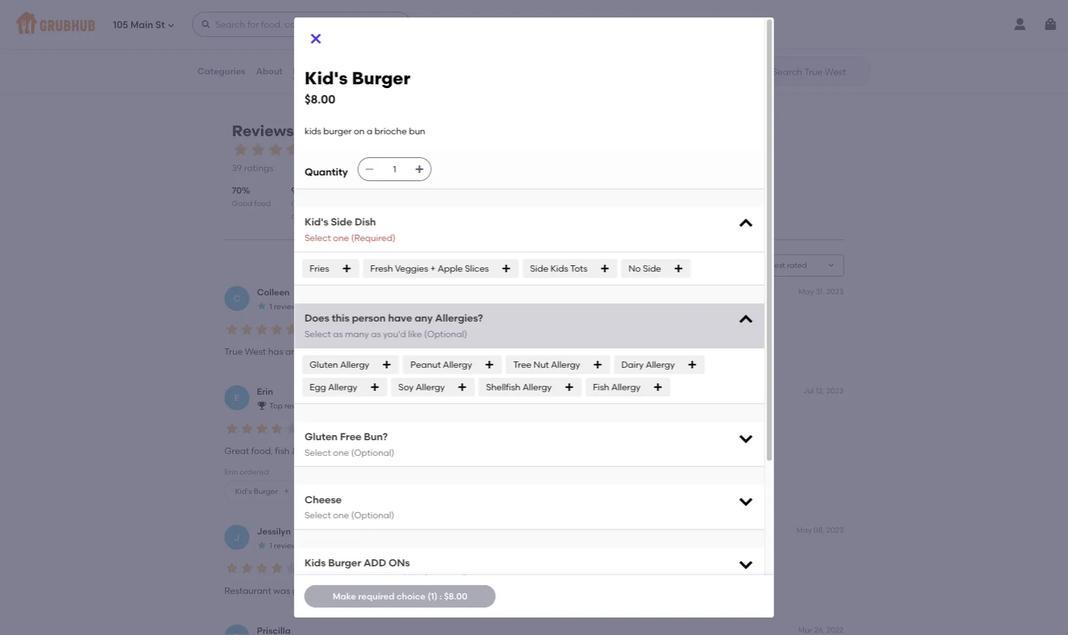 Task type: locate. For each thing, give the bounding box(es) containing it.
+
[[430, 263, 436, 274]]

allergy for soy allergy
[[416, 382, 445, 392]]

burger up two
[[328, 556, 361, 569]]

food right good
[[254, 199, 271, 208]]

svg image for tree nut allergy
[[593, 360, 603, 370]]

& left country
[[313, 11, 321, 23]]

this
[[332, 312, 349, 324]]

3 2023 from the top
[[827, 526, 844, 535]]

kid's down erin ordered:
[[235, 487, 252, 496]]

side for kid's
[[331, 216, 352, 228]]

1 vertical spatial kids
[[304, 556, 326, 569]]

erin ordered:
[[225, 467, 271, 476]]

west left village
[[438, 11, 463, 23]]

1 vertical spatial you'd
[[383, 573, 406, 584]]

bag
[[559, 586, 576, 596]]

allergy down "peanut"
[[416, 382, 445, 392]]

0 horizontal spatial food
[[254, 199, 271, 208]]

1 vertical spatial 1
[[269, 541, 272, 550]]

categories button
[[197, 49, 246, 94]]

1 select from the top
[[304, 232, 331, 243]]

0 horizontal spatial our
[[361, 586, 375, 596]]

1 you'd from the top
[[383, 329, 406, 339]]

(optional) inside does this person have any allergies? select as many as you'd like (optional)
[[424, 329, 467, 339]]

allergy down packaged
[[551, 359, 580, 370]]

stow gulf link
[[662, 10, 853, 24]]

west left bun
[[359, 122, 397, 140]]

ordered:
[[240, 467, 271, 476]]

1 vertical spatial kid's
[[304, 216, 328, 228]]

svg image inside 'main navigation' 'navigation'
[[1044, 17, 1059, 32]]

our right spilling
[[496, 586, 510, 596]]

kid's burger
[[235, 487, 278, 496]]

& right fish
[[292, 446, 298, 457]]

select right fish
[[304, 447, 331, 458]]

kids up but
[[304, 556, 326, 569]]

svg image for gluten allergy
[[382, 360, 392, 370]]

(optional)
[[424, 329, 467, 339], [351, 447, 394, 458], [351, 510, 394, 521], [424, 573, 467, 584]]

true left has
[[225, 347, 243, 357]]

reviews up 39 ratings
[[232, 122, 294, 140]]

reviews right "about"
[[293, 66, 328, 76]]

1 vertical spatial &
[[292, 446, 298, 457]]

0 vertical spatial burger
[[352, 68, 410, 89]]

side right no
[[643, 263, 661, 274]]

trophy icon image
[[257, 401, 267, 411]]

94 on time delivery
[[291, 185, 320, 221]]

2 you'd from the top
[[383, 573, 406, 584]]

select inside does this person have any allergies? select as many as you'd like (optional)
[[304, 329, 331, 339]]

5 select from the top
[[304, 573, 331, 584]]

two
[[333, 586, 349, 596]]

like
[[408, 329, 422, 339], [408, 573, 422, 584]]

burger inside kids burger add ons select as many as you'd like (optional)
[[328, 556, 361, 569]]

$8.00 up reviews for true west
[[304, 93, 335, 106]]

0 vertical spatial true
[[322, 122, 355, 140]]

selection!
[[387, 347, 427, 357]]

0 vertical spatial kid's
[[304, 68, 348, 89]]

4 select from the top
[[304, 510, 331, 521]]

good
[[292, 586, 315, 596]]

1 our from the left
[[361, 586, 375, 596]]

0 vertical spatial review
[[274, 302, 297, 311]]

west
[[438, 11, 463, 23], [359, 122, 397, 140], [245, 347, 266, 357]]

kid's for kid's burger
[[304, 68, 348, 89]]

2023 for be
[[827, 287, 844, 296]]

tots
[[570, 263, 587, 274]]

categories
[[198, 66, 246, 76]]

svg image for shellfish allergy
[[564, 382, 574, 392]]

erin
[[257, 387, 273, 397], [225, 467, 238, 476]]

plus icon image
[[283, 488, 291, 495]]

one down cheese
[[333, 510, 349, 521]]

open
[[440, 586, 462, 596]]

like up popped
[[408, 573, 422, 584]]

0 vertical spatial like
[[408, 329, 422, 339]]

2 one from the top
[[333, 447, 349, 458]]

0 vertical spatial gluten
[[309, 359, 338, 370]]

20–30
[[215, 43, 237, 52]]

2 1 from the top
[[269, 541, 272, 550]]

fresh
[[370, 263, 393, 274]]

soy allergy
[[398, 382, 445, 392]]

$8.00 inside kid's burger $8.00
[[304, 93, 335, 106]]

was right food
[[453, 347, 470, 357]]

1 vertical spatial gluten
[[304, 431, 337, 443]]

many up the gluten-
[[345, 329, 369, 339]]

0 vertical spatial $8.00
[[304, 93, 335, 106]]

1 horizontal spatial food
[[512, 586, 531, 596]]

but
[[317, 586, 331, 596]]

(optional) up add
[[351, 510, 394, 521]]

ratings
[[828, 43, 853, 52], [244, 163, 274, 174]]

one left (required)
[[333, 232, 349, 243]]

0 vertical spatial food
[[254, 199, 271, 208]]

2 vertical spatial kid's
[[235, 487, 252, 496]]

allergy down dairy
[[611, 382, 641, 392]]

0 vertical spatial may
[[799, 287, 814, 296]]

2 our from the left
[[496, 586, 510, 596]]

kid's inside kid's side dish select one (required)
[[304, 216, 328, 228]]

0 vertical spatial erin
[[257, 387, 273, 397]]

svg image
[[201, 19, 211, 29], [167, 22, 175, 29], [341, 264, 351, 274], [382, 360, 392, 370], [593, 360, 603, 370], [457, 382, 467, 392], [564, 382, 574, 392], [737, 493, 755, 510], [737, 556, 755, 573]]

1 review for jessilyn
[[269, 541, 297, 550]]

kids inside kids burger add ons select as many as you'd like (optional)
[[304, 556, 326, 569]]

1 down jessilyn
[[269, 541, 272, 550]]

kid's down the time
[[304, 216, 328, 228]]

jul 12, 2023
[[803, 386, 844, 395]]

kid's up burger
[[304, 68, 348, 89]]

2 vertical spatial burger
[[328, 556, 361, 569]]

26,
[[815, 625, 825, 634]]

1 horizontal spatial was
[[453, 347, 470, 357]]

main navigation navigation
[[0, 0, 1069, 49]]

many inside kids burger add ons select as many as you'd like (optional)
[[345, 573, 369, 584]]

gluten inside gluten free bun? select one (optional)
[[304, 431, 337, 443]]

select inside kid's side dish select one (required)
[[304, 232, 331, 243]]

select inside kids burger add ons select as many as you'd like (optional)
[[304, 573, 331, 584]]

(optional) up food
[[424, 329, 467, 339]]

select down delivery
[[304, 232, 331, 243]]

may 08, 2023
[[797, 526, 844, 535]]

1 vertical spatial may
[[797, 526, 812, 535]]

burger inside 'button'
[[254, 487, 278, 496]]

2 review from the top
[[274, 541, 297, 550]]

94
[[291, 185, 302, 196]]

105 main st
[[113, 19, 165, 31]]

0 vertical spatial kids
[[550, 263, 568, 274]]

true right kids
[[322, 122, 355, 140]]

0 vertical spatial 1
[[269, 302, 272, 311]]

star icon image
[[232, 141, 250, 159], [250, 141, 267, 159], [267, 141, 284, 159], [284, 141, 302, 159], [284, 141, 302, 159], [302, 141, 319, 159], [257, 301, 267, 311], [225, 322, 240, 337], [240, 322, 255, 337], [255, 322, 269, 337], [269, 322, 284, 337], [284, 322, 299, 337], [225, 422, 240, 437], [240, 422, 255, 437], [255, 422, 269, 437], [269, 422, 284, 437], [284, 422, 299, 437], [257, 540, 267, 550], [225, 561, 240, 576], [240, 561, 255, 576], [255, 561, 269, 576], [269, 561, 284, 576], [284, 561, 299, 576]]

shellfish allergy
[[486, 382, 552, 392]]

concord provisions & country kitchen link
[[215, 10, 407, 24]]

2 select from the top
[[304, 329, 331, 339]]

2 1 review from the top
[[269, 541, 297, 550]]

reviews for reviews for true west
[[232, 122, 294, 140]]

like down any
[[408, 329, 422, 339]]

1 1 from the top
[[269, 302, 272, 311]]

burger
[[352, 68, 410, 89], [254, 487, 278, 496], [328, 556, 361, 569]]

top
[[269, 402, 283, 411]]

(optional) inside gluten free bun? select one (optional)
[[351, 447, 394, 458]]

0 horizontal spatial ratings
[[244, 163, 274, 174]]

about
[[256, 66, 283, 76]]

side left tots
[[530, 263, 548, 274]]

fish allergy
[[593, 382, 641, 392]]

select down does
[[304, 329, 331, 339]]

burger left plus icon
[[254, 487, 278, 496]]

allergy for fish allergy
[[611, 382, 641, 392]]

kid's burger $8.00
[[304, 68, 410, 106]]

1
[[269, 302, 272, 311], [269, 541, 272, 550]]

spilling
[[464, 586, 493, 596]]

1 review down jessilyn
[[269, 541, 297, 550]]

svg image for fries
[[341, 264, 351, 274]]

have
[[388, 312, 412, 324]]

20–30 min 4.92 mi
[[215, 43, 253, 63]]

svg image
[[1044, 17, 1059, 32], [308, 31, 323, 46], [365, 164, 375, 174], [415, 164, 425, 174], [737, 215, 755, 232], [501, 264, 511, 274], [600, 264, 610, 274], [674, 264, 684, 274], [737, 311, 755, 329], [484, 360, 494, 370], [687, 360, 697, 370], [370, 382, 380, 392], [653, 382, 663, 392], [737, 430, 755, 447]]

kid's inside kid's burger $8.00
[[304, 68, 348, 89]]

0 vertical spatial you'd
[[383, 329, 406, 339]]

kids burger add ons select as many as you'd like (optional)
[[304, 556, 467, 584]]

(optional) down bun?
[[351, 447, 394, 458]]

reviews for true west
[[232, 122, 397, 140]]

kids
[[550, 263, 568, 274], [304, 556, 326, 569]]

1 horizontal spatial ratings
[[828, 43, 853, 52]]

may left 31,
[[799, 287, 814, 296]]

1 like from the top
[[408, 329, 422, 339]]

side inside kid's side dish select one (required)
[[331, 216, 352, 228]]

1 many from the top
[[345, 329, 369, 339]]

0 vertical spatial many
[[345, 329, 369, 339]]

ratings right enough
[[828, 43, 853, 52]]

2 horizontal spatial west
[[438, 11, 463, 23]]

1 vertical spatial $8.00
[[444, 591, 468, 602]]

food inside the 70 good food
[[254, 199, 271, 208]]

allergy down nut
[[523, 382, 552, 392]]

order
[[350, 212, 370, 221]]

1 vertical spatial west
[[359, 122, 397, 140]]

&
[[313, 11, 321, 23], [292, 446, 298, 457]]

subscription pass image
[[215, 27, 228, 37]]

1 vertical spatial erin
[[225, 467, 238, 476]]

1 vertical spatial review
[[274, 541, 297, 550]]

one down free
[[333, 447, 349, 458]]

1 horizontal spatial our
[[496, 586, 510, 596]]

1 review from the top
[[274, 302, 297, 311]]

1 horizontal spatial kids
[[550, 263, 568, 274]]

ratings right "39"
[[244, 163, 274, 174]]

0 vertical spatial one
[[333, 232, 349, 243]]

side left dish
[[331, 216, 352, 228]]

1 vertical spatial 1 review
[[269, 541, 297, 550]]

1 vertical spatial ratings
[[244, 163, 274, 174]]

3 one from the top
[[333, 510, 349, 521]]

side kids tots
[[530, 263, 587, 274]]

0 horizontal spatial side
[[331, 216, 352, 228]]

$8.00 right :
[[444, 591, 468, 602]]

svg image for 105 main st
[[167, 22, 175, 29]]

1 vertical spatial food
[[512, 586, 531, 596]]

1 vertical spatial 2023
[[827, 386, 844, 395]]

shellfish
[[486, 382, 520, 392]]

our right of
[[361, 586, 375, 596]]

1 one from the top
[[333, 232, 349, 243]]

one inside kid's side dish select one (required)
[[333, 232, 349, 243]]

reviewer
[[285, 402, 315, 411]]

0 horizontal spatial west
[[245, 347, 266, 357]]

may
[[799, 287, 814, 296], [797, 526, 812, 535]]

0 vertical spatial ratings
[[828, 43, 853, 52]]

1 review
[[269, 302, 297, 311], [269, 541, 297, 550]]

select up but
[[304, 573, 331, 584]]

2 like from the top
[[408, 573, 422, 584]]

1 vertical spatial true
[[225, 347, 243, 357]]

you'd down have
[[383, 329, 406, 339]]

you'd inside kids burger add ons select as many as you'd like (optional)
[[383, 573, 406, 584]]

1 1 review from the top
[[269, 302, 297, 311]]

2 2023 from the top
[[827, 386, 844, 395]]

1 vertical spatial like
[[408, 573, 422, 584]]

2023 right 12,
[[827, 386, 844, 395]]

allergy down the gluten-
[[340, 359, 369, 370]]

you'd up boxes
[[383, 573, 406, 584]]

1 2023 from the top
[[827, 287, 844, 296]]

food left in
[[512, 586, 531, 596]]

2 vertical spatial 2023
[[827, 526, 844, 535]]

1 vertical spatial was
[[273, 586, 290, 596]]

erin down the great
[[225, 467, 238, 476]]

1 horizontal spatial erin
[[257, 387, 273, 397]]

select down cheese
[[304, 510, 331, 521]]

1 down colleen
[[269, 302, 272, 311]]

packaged
[[530, 347, 574, 357]]

bun
[[409, 126, 425, 136]]

erin up trophy icon
[[257, 387, 273, 397]]

c
[[234, 293, 241, 304]]

concord
[[215, 11, 258, 23]]

1 vertical spatial one
[[333, 447, 349, 458]]

side for no
[[643, 263, 661, 274]]

search icon image
[[753, 64, 768, 79]]

$8.00
[[304, 93, 335, 106], [444, 591, 468, 602]]

was left good at the left of the page
[[273, 586, 290, 596]]

2023 right 08,
[[827, 526, 844, 535]]

may left 08,
[[797, 526, 812, 535]]

1 vertical spatial many
[[345, 573, 369, 584]]

egg allergy
[[309, 382, 357, 392]]

good
[[232, 199, 253, 208]]

you'd
[[383, 329, 406, 339], [383, 573, 406, 584]]

2 many from the top
[[345, 573, 369, 584]]

allergy down gluten allergy
[[328, 382, 357, 392]]

make required choice (1) : $8.00
[[333, 591, 468, 602]]

1 vertical spatial reviews
[[232, 122, 294, 140]]

kids burger on a brioche bun
[[304, 126, 425, 136]]

our
[[361, 586, 375, 596], [496, 586, 510, 596]]

0 vertical spatial 1 review
[[269, 302, 297, 311]]

erin for erin
[[257, 387, 273, 397]]

many
[[345, 329, 369, 339], [345, 573, 369, 584]]

0 vertical spatial 2023
[[827, 287, 844, 296]]

top reviewer
[[269, 402, 315, 411]]

0 horizontal spatial $8.00
[[304, 93, 335, 106]]

gluten
[[309, 359, 338, 370], [304, 431, 337, 443]]

1 review for colleen
[[269, 302, 297, 311]]

burger up brioche
[[352, 68, 410, 89]]

many up of
[[345, 573, 369, 584]]

enough
[[799, 43, 826, 52]]

allergy down ordering
[[646, 359, 675, 370]]

kids
[[304, 126, 321, 136]]

true
[[322, 122, 355, 140], [225, 347, 243, 357]]

again!
[[685, 347, 712, 357]]

soy
[[398, 382, 414, 392]]

west left has
[[245, 347, 266, 357]]

allergy for gluten allergy
[[340, 359, 369, 370]]

3 select from the top
[[304, 447, 331, 458]]

bun?
[[364, 431, 388, 443]]

make
[[333, 591, 356, 602]]

burger inside kid's burger $8.00
[[352, 68, 410, 89]]

2 vertical spatial one
[[333, 510, 349, 521]]

west village tavern
[[438, 11, 535, 23]]

be
[[633, 347, 644, 357]]

0 horizontal spatial was
[[273, 586, 290, 596]]

0 horizontal spatial erin
[[225, 467, 238, 476]]

required
[[358, 591, 395, 602]]

gluten down the amazing
[[309, 359, 338, 370]]

review down jessilyn
[[274, 541, 297, 550]]

2023 right 31,
[[827, 287, 844, 296]]

kids left tots
[[550, 263, 568, 274]]

0 vertical spatial &
[[313, 11, 321, 23]]

0 vertical spatial reviews
[[293, 66, 328, 76]]

allergy down the 'true west has an amazing gluten-free selection! food was delicious and packaged carefully. will be ordering again!'
[[443, 359, 472, 370]]

review down colleen
[[274, 302, 297, 311]]

0 horizontal spatial kids
[[304, 556, 326, 569]]

one inside gluten free bun? select one (optional)
[[333, 447, 349, 458]]

1 review down colleen
[[269, 302, 297, 311]]

great food, fish & fries were soggy so we had to reheat
[[225, 446, 454, 457]]

1 vertical spatial burger
[[254, 487, 278, 496]]

as up two
[[333, 573, 343, 584]]

reviews inside reviews button
[[293, 66, 328, 76]]

1 horizontal spatial &
[[313, 11, 321, 23]]

2 horizontal spatial side
[[643, 263, 661, 274]]

(optional) up the open
[[424, 573, 467, 584]]

0 horizontal spatial &
[[292, 446, 298, 457]]

gluten up were at the left bottom of the page
[[304, 431, 337, 443]]

burger for kids burger add ons
[[328, 556, 361, 569]]



Task type: vqa. For each thing, say whether or not it's contained in the screenshot.
True West has an amazing gluten-free selection! Food was delicious and packaged carefully. Will be ordering again!'s May
yes



Task type: describe. For each thing, give the bounding box(es) containing it.
ons
[[389, 556, 410, 569]]

erin for erin ordered:
[[225, 467, 238, 476]]

select inside gluten free bun? select one (optional)
[[304, 447, 331, 458]]

no side
[[629, 263, 661, 274]]

on
[[354, 126, 364, 136]]

0 horizontal spatial true
[[225, 347, 243, 357]]

allergy for shellfish allergy
[[523, 382, 552, 392]]

has
[[268, 347, 283, 357]]

does
[[304, 312, 329, 324]]

39
[[232, 163, 242, 174]]

a
[[367, 126, 372, 136]]

does this person have any allergies? select as many as you'd like (optional)
[[304, 312, 483, 339]]

amazing
[[299, 347, 336, 357]]

many inside does this person have any allergies? select as many as you'd like (optional)
[[345, 329, 369, 339]]

like inside does this person have any allergies? select as many as you'd like (optional)
[[408, 329, 422, 339]]

one inside cheese select one (optional)
[[333, 510, 349, 521]]

veggies
[[395, 263, 428, 274]]

stow
[[662, 11, 686, 23]]

review for colleen
[[274, 302, 297, 311]]

concord provisions & country kitchen
[[215, 11, 403, 23]]

provisions
[[261, 11, 311, 23]]

gluten for allergy
[[309, 359, 338, 370]]

about button
[[256, 49, 283, 94]]

delivery
[[291, 212, 319, 221]]

1 for colleen
[[269, 302, 272, 311]]

jul
[[803, 386, 814, 395]]

(optional) inside cheese select one (optional)
[[351, 510, 394, 521]]

mar
[[799, 625, 813, 634]]

on
[[291, 199, 302, 208]]

may for restaurant was good but two of our boxes popped open spilling our food in the bag
[[797, 526, 812, 535]]

kid's inside 'button'
[[235, 487, 252, 496]]

reviews for reviews
[[293, 66, 328, 76]]

0 vertical spatial west
[[438, 11, 463, 23]]

70 good food
[[232, 185, 271, 208]]

79 correct order
[[350, 185, 378, 221]]

for
[[298, 122, 319, 140]]

1 horizontal spatial true
[[322, 122, 355, 140]]

add
[[364, 556, 386, 569]]

kitchen
[[365, 11, 403, 23]]

gluten free bun? select one (optional)
[[304, 431, 394, 458]]

105
[[113, 19, 128, 31]]

(1)
[[428, 591, 438, 602]]

kid's burger button
[[225, 480, 301, 503]]

mar 26, 2022
[[799, 625, 844, 634]]

gulf
[[688, 11, 709, 23]]

burger for kid's burger
[[352, 68, 410, 89]]

reviews button
[[293, 49, 329, 94]]

79
[[350, 185, 360, 196]]

sandwich
[[233, 27, 269, 36]]

Search True West search field
[[772, 66, 867, 77]]

time
[[304, 199, 320, 208]]

in
[[533, 586, 541, 596]]

not
[[784, 43, 797, 52]]

allergy for peanut allergy
[[443, 359, 472, 370]]

min
[[239, 43, 253, 52]]

may 31, 2023
[[799, 287, 844, 296]]

svg image for soy allergy
[[457, 382, 467, 392]]

as down this
[[333, 329, 343, 339]]

and
[[512, 347, 528, 357]]

will
[[616, 347, 631, 357]]

2023 for bag
[[827, 526, 844, 535]]

dairy
[[621, 359, 644, 370]]

st
[[156, 19, 165, 31]]

kid's for kid's side dish
[[304, 216, 328, 228]]

allergy for egg allergy
[[328, 382, 357, 392]]

kid's side dish select one (required)
[[304, 216, 395, 243]]

1 horizontal spatial west
[[359, 122, 397, 140]]

dish
[[355, 216, 376, 228]]

Input item quantity number field
[[381, 158, 408, 181]]

(optional) inside kids burger add ons select as many as you'd like (optional)
[[424, 573, 467, 584]]

food
[[430, 347, 451, 357]]

as down add
[[371, 573, 381, 584]]

e
[[234, 393, 240, 403]]

review for jessilyn
[[274, 541, 297, 550]]

stow gulf
[[662, 11, 709, 23]]

gluten allergy
[[309, 359, 369, 370]]

correct
[[350, 199, 378, 208]]

gluten-
[[338, 347, 368, 357]]

main
[[131, 19, 153, 31]]

1 horizontal spatial $8.00
[[444, 591, 468, 602]]

restaurant was good but two of our boxes popped open spilling our food in the bag
[[225, 586, 576, 596]]

peanut allergy
[[410, 359, 472, 370]]

as down person
[[371, 329, 381, 339]]

of
[[351, 586, 359, 596]]

to
[[415, 446, 424, 457]]

mi
[[232, 54, 241, 63]]

1 for jessilyn
[[269, 541, 272, 550]]

person
[[352, 312, 386, 324]]

one for side
[[333, 232, 349, 243]]

jessilyn
[[257, 526, 291, 537]]

dairy allergy
[[621, 359, 675, 370]]

egg
[[309, 382, 326, 392]]

2022
[[827, 625, 844, 634]]

like inside kids burger add ons select as many as you'd like (optional)
[[408, 573, 422, 584]]

were
[[320, 446, 341, 457]]

1 horizontal spatial side
[[530, 263, 548, 274]]

you'd inside does this person have any allergies? select as many as you'd like (optional)
[[383, 329, 406, 339]]

country
[[323, 11, 363, 23]]

free
[[368, 347, 385, 357]]

peanut
[[410, 359, 441, 370]]

ordering
[[647, 347, 683, 357]]

fish
[[593, 382, 609, 392]]

brioche
[[374, 126, 407, 136]]

tavern
[[502, 11, 535, 23]]

select inside cheese select one (optional)
[[304, 510, 331, 521]]

may for true west has an amazing gluten-free selection! food was delicious and packaged carefully. will be ordering again!
[[799, 287, 814, 296]]

boxes
[[378, 586, 402, 596]]

gluten for free
[[304, 431, 337, 443]]

2 vertical spatial west
[[245, 347, 266, 357]]

one for free
[[333, 447, 349, 458]]

allergies?
[[435, 312, 483, 324]]

j
[[234, 532, 240, 543]]

soggy
[[343, 446, 368, 457]]

allergy for dairy allergy
[[646, 359, 675, 370]]

the
[[543, 586, 557, 596]]

0 vertical spatial was
[[453, 347, 470, 357]]



